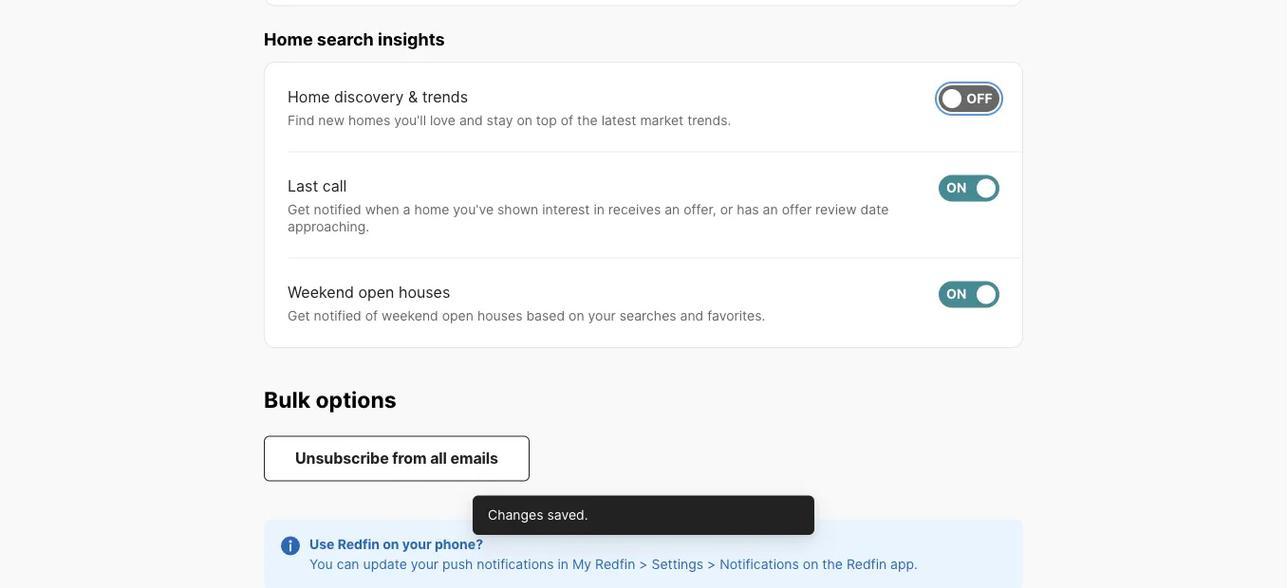 Task type: locate. For each thing, give the bounding box(es) containing it.
1 horizontal spatial in
[[594, 201, 605, 218]]

in inside the "last call get notified when a home you've shown interest in receives an offer, or has an offer review date approaching."
[[594, 201, 605, 218]]

in
[[594, 201, 605, 218], [558, 557, 569, 573]]

home up find on the left top of the page
[[288, 87, 330, 106]]

0 vertical spatial notified
[[314, 201, 361, 218]]

open
[[358, 283, 394, 302], [442, 308, 474, 324]]

on left top in the top of the page
[[517, 112, 532, 128]]

1 vertical spatial open
[[442, 308, 474, 324]]

2 notified from the top
[[314, 308, 361, 324]]

the inside use redfin on your phone? you can update your push notifications in my redfin > settings > notifications on the redfin app.
[[822, 557, 843, 573]]

shown
[[497, 201, 538, 218]]

None checkbox
[[939, 85, 1000, 112]]

home
[[264, 29, 313, 50], [288, 87, 330, 106]]

get down weekend
[[288, 308, 310, 324]]

the left latest in the top of the page
[[577, 112, 598, 128]]

on right based at bottom left
[[569, 308, 584, 324]]

2 an from the left
[[763, 201, 778, 218]]

redfin up the can
[[338, 537, 380, 553]]

houses up weekend at left bottom
[[399, 283, 450, 302]]

1 vertical spatial in
[[558, 557, 569, 573]]

1 horizontal spatial the
[[822, 557, 843, 573]]

discovery
[[334, 87, 404, 106]]

top
[[536, 112, 557, 128]]

None checkbox
[[939, 175, 1000, 201], [939, 281, 1000, 308], [939, 175, 1000, 201], [939, 281, 1000, 308]]

trends
[[422, 87, 468, 106]]

bulk options
[[264, 386, 396, 413]]

notified up approaching.
[[314, 201, 361, 218]]

on inside "home discovery & trends find new homes you'll love and stay on top of the latest market trends."
[[517, 112, 532, 128]]

1 vertical spatial on
[[946, 286, 967, 302]]

redfin right my
[[595, 557, 635, 573]]

and right searches
[[680, 308, 704, 324]]

the inside "home discovery & trends find new homes you'll love and stay on top of the latest market trends."
[[577, 112, 598, 128]]

new
[[318, 112, 345, 128]]

an right has
[[763, 201, 778, 218]]

stay
[[487, 112, 513, 128]]

1 horizontal spatial open
[[442, 308, 474, 324]]

0 horizontal spatial the
[[577, 112, 598, 128]]

of
[[561, 112, 573, 128], [365, 308, 378, 324]]

unsubscribe
[[295, 449, 389, 468]]

1 notified from the top
[[314, 201, 361, 218]]

0 vertical spatial and
[[459, 112, 483, 128]]

1 horizontal spatial houses
[[477, 308, 522, 324]]

notified inside weekend open houses get notified of weekend open houses based on your searches and favorites.
[[314, 308, 361, 324]]

0 vertical spatial in
[[594, 201, 605, 218]]

can
[[337, 557, 359, 573]]

in right interest
[[594, 201, 605, 218]]

notified
[[314, 201, 361, 218], [314, 308, 361, 324]]

0 vertical spatial get
[[288, 201, 310, 218]]

get down last
[[288, 201, 310, 218]]

home for home discovery & trends find new homes you'll love and stay on top of the latest market trends.
[[288, 87, 330, 106]]

app.
[[890, 557, 918, 573]]

0 vertical spatial of
[[561, 112, 573, 128]]

the left app.
[[822, 557, 843, 573]]

on
[[946, 180, 967, 196], [946, 286, 967, 302]]

approaching.
[[288, 218, 369, 234]]

or
[[720, 201, 733, 218]]

0 vertical spatial houses
[[399, 283, 450, 302]]

you've
[[453, 201, 494, 218]]

your inside weekend open houses get notified of weekend open houses based on your searches and favorites.
[[588, 308, 616, 324]]

1 vertical spatial get
[[288, 308, 310, 324]]

and
[[459, 112, 483, 128], [680, 308, 704, 324]]

0 horizontal spatial in
[[558, 557, 569, 573]]

redfin
[[338, 537, 380, 553], [595, 557, 635, 573], [847, 557, 887, 573]]

0 horizontal spatial open
[[358, 283, 394, 302]]

> right settings
[[707, 557, 716, 573]]

get
[[288, 201, 310, 218], [288, 308, 310, 324]]

in left my
[[558, 557, 569, 573]]

your up update
[[402, 537, 432, 553]]

unsubscribe from all emails
[[295, 449, 498, 468]]

trends.
[[687, 112, 731, 128]]

the
[[577, 112, 598, 128], [822, 557, 843, 573]]

last call get notified when a home you've shown interest in receives an offer, or has an offer review date approaching.
[[288, 177, 889, 234]]

on
[[517, 112, 532, 128], [569, 308, 584, 324], [383, 537, 399, 553], [803, 557, 819, 573]]

insights
[[378, 29, 445, 50]]

0 vertical spatial home
[[264, 29, 313, 50]]

when
[[365, 201, 399, 218]]

searches
[[620, 308, 676, 324]]

review
[[815, 201, 857, 218]]

your left "push"
[[411, 557, 439, 573]]

>
[[639, 557, 648, 573], [707, 557, 716, 573]]

0 vertical spatial your
[[588, 308, 616, 324]]

offer
[[782, 201, 812, 218]]

1 horizontal spatial redfin
[[595, 557, 635, 573]]

from
[[392, 449, 427, 468]]

last
[[288, 177, 318, 195]]

1 vertical spatial and
[[680, 308, 704, 324]]

1 horizontal spatial and
[[680, 308, 704, 324]]

and right love
[[459, 112, 483, 128]]

your left searches
[[588, 308, 616, 324]]

2 get from the top
[[288, 308, 310, 324]]

date
[[860, 201, 889, 218]]

notified down weekend
[[314, 308, 361, 324]]

home left search
[[264, 29, 313, 50]]

of right top in the top of the page
[[561, 112, 573, 128]]

find
[[288, 112, 315, 128]]

0 vertical spatial on
[[946, 180, 967, 196]]

1 vertical spatial of
[[365, 308, 378, 324]]

saved.
[[547, 507, 588, 523]]

1 vertical spatial home
[[288, 87, 330, 106]]

1 horizontal spatial of
[[561, 112, 573, 128]]

houses left based at bottom left
[[477, 308, 522, 324]]

0 horizontal spatial of
[[365, 308, 378, 324]]

0 vertical spatial the
[[577, 112, 598, 128]]

homes
[[348, 112, 390, 128]]

open up weekend at left bottom
[[358, 283, 394, 302]]

an
[[665, 201, 680, 218], [763, 201, 778, 218]]

0 vertical spatial open
[[358, 283, 394, 302]]

houses
[[399, 283, 450, 302], [477, 308, 522, 324]]

get inside weekend open houses get notified of weekend open houses based on your searches and favorites.
[[288, 308, 310, 324]]

1 horizontal spatial an
[[763, 201, 778, 218]]

on right notifications
[[803, 557, 819, 573]]

changes saved.
[[488, 507, 588, 523]]

latest
[[601, 112, 636, 128]]

> left settings
[[639, 557, 648, 573]]

1 vertical spatial notified
[[314, 308, 361, 324]]

home inside "home discovery & trends find new homes you'll love and stay on top of the latest market trends."
[[288, 87, 330, 106]]

on up update
[[383, 537, 399, 553]]

open right weekend at left bottom
[[442, 308, 474, 324]]

1 get from the top
[[288, 201, 310, 218]]

on inside weekend open houses get notified of weekend open houses based on your searches and favorites.
[[569, 308, 584, 324]]

1 on from the top
[[946, 180, 967, 196]]

an left the offer,
[[665, 201, 680, 218]]

redfin left app.
[[847, 557, 887, 573]]

0 horizontal spatial and
[[459, 112, 483, 128]]

of left weekend at left bottom
[[365, 308, 378, 324]]

0 horizontal spatial >
[[639, 557, 648, 573]]

0 horizontal spatial an
[[665, 201, 680, 218]]

2 on from the top
[[946, 286, 967, 302]]

1 horizontal spatial >
[[707, 557, 716, 573]]

1 vertical spatial the
[[822, 557, 843, 573]]

your
[[588, 308, 616, 324], [402, 537, 432, 553], [411, 557, 439, 573]]



Task type: vqa. For each thing, say whether or not it's contained in the screenshot.
information
no



Task type: describe. For each thing, give the bounding box(es) containing it.
emails
[[450, 449, 498, 468]]

you'll
[[394, 112, 426, 128]]

market
[[640, 112, 684, 128]]

1 vertical spatial houses
[[477, 308, 522, 324]]

1 > from the left
[[639, 557, 648, 573]]

2 horizontal spatial redfin
[[847, 557, 887, 573]]

a
[[403, 201, 411, 218]]

on for last call
[[946, 180, 967, 196]]

update
[[363, 557, 407, 573]]

love
[[430, 112, 456, 128]]

&
[[408, 87, 418, 106]]

phone?
[[435, 537, 483, 553]]

all
[[430, 449, 447, 468]]

notified inside the "last call get notified when a home you've shown interest in receives an offer, or has an offer review date approaching."
[[314, 201, 361, 218]]

2 vertical spatial your
[[411, 557, 439, 573]]

notifications
[[477, 557, 554, 573]]

changes
[[488, 507, 543, 523]]

home search insights
[[264, 29, 445, 50]]

interest
[[542, 201, 590, 218]]

1 vertical spatial your
[[402, 537, 432, 553]]

weekend
[[288, 283, 354, 302]]

my
[[572, 557, 591, 573]]

get inside the "last call get notified when a home you've shown interest in receives an offer, or has an offer review date approaching."
[[288, 201, 310, 218]]

favorites.
[[707, 308, 765, 324]]

home for home search insights
[[264, 29, 313, 50]]

settings
[[652, 557, 703, 573]]

2 > from the left
[[707, 557, 716, 573]]

push
[[442, 557, 473, 573]]

home
[[414, 201, 449, 218]]

based
[[526, 308, 565, 324]]

on for weekend open houses
[[946, 286, 967, 302]]

bulk
[[264, 386, 311, 413]]

0 horizontal spatial redfin
[[338, 537, 380, 553]]

has
[[737, 201, 759, 218]]

offer,
[[684, 201, 716, 218]]

use
[[309, 537, 335, 553]]

search
[[317, 29, 374, 50]]

weekend open houses get notified of weekend open houses based on your searches and favorites.
[[288, 283, 765, 324]]

notifications
[[720, 557, 799, 573]]

options
[[316, 386, 396, 413]]

of inside "home discovery & trends find new homes you'll love and stay on top of the latest market trends."
[[561, 112, 573, 128]]

weekend
[[382, 308, 438, 324]]

of inside weekend open houses get notified of weekend open houses based on your searches and favorites.
[[365, 308, 378, 324]]

0 horizontal spatial houses
[[399, 283, 450, 302]]

off
[[967, 90, 992, 106]]

and inside "home discovery & trends find new homes you'll love and stay on top of the latest market trends."
[[459, 112, 483, 128]]

you
[[309, 557, 333, 573]]

use redfin on your phone? you can update your push notifications in my redfin > settings > notifications on the redfin app.
[[309, 537, 918, 573]]

home discovery & trends find new homes you'll love and stay on top of the latest market trends.
[[288, 87, 731, 128]]

receives
[[608, 201, 661, 218]]

1 an from the left
[[665, 201, 680, 218]]

in inside use redfin on your phone? you can update your push notifications in my redfin > settings > notifications on the redfin app.
[[558, 557, 569, 573]]

and inside weekend open houses get notified of weekend open houses based on your searches and favorites.
[[680, 308, 704, 324]]

call
[[322, 177, 347, 195]]



